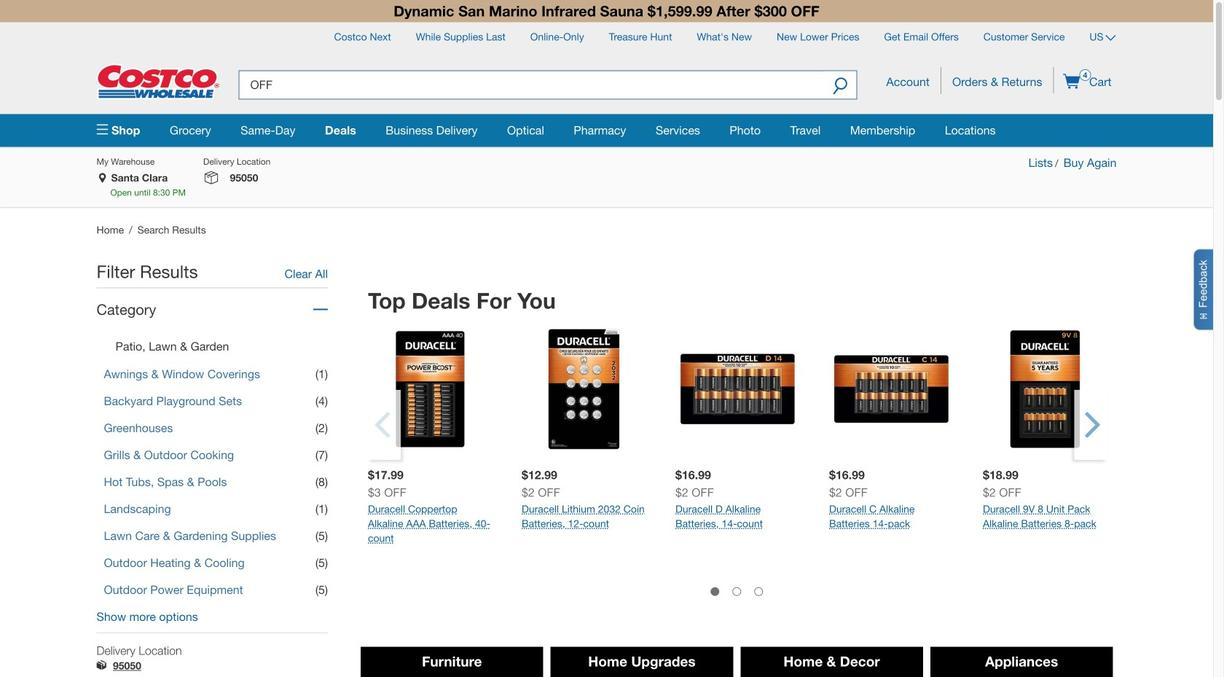 Task type: locate. For each thing, give the bounding box(es) containing it.
Search text field
[[239, 70, 824, 100]]

duracell c alkaline batteries 14-pack image
[[830, 327, 954, 451]]

main element
[[97, 114, 1117, 147]]

duracell lithium 2032 coin batteries, 12-count image
[[522, 327, 647, 451]]

duracell coppertop alkaline aaa batteries, 40-count image
[[368, 327, 493, 451]]

duracell 9v 8 unit pack alkaline batteries 8-pack image
[[983, 327, 1108, 451]]



Task type: vqa. For each thing, say whether or not it's contained in the screenshot.
Costco Delivery Location image
yes



Task type: describe. For each thing, give the bounding box(es) containing it.
costco delivery location image
[[97, 660, 107, 673]]

duracell d alkaline batteries, 14-count image
[[676, 327, 800, 451]]

search image
[[833, 77, 848, 97]]

costco us homepage image
[[97, 64, 220, 100]]

Search text field
[[239, 70, 824, 100]]



